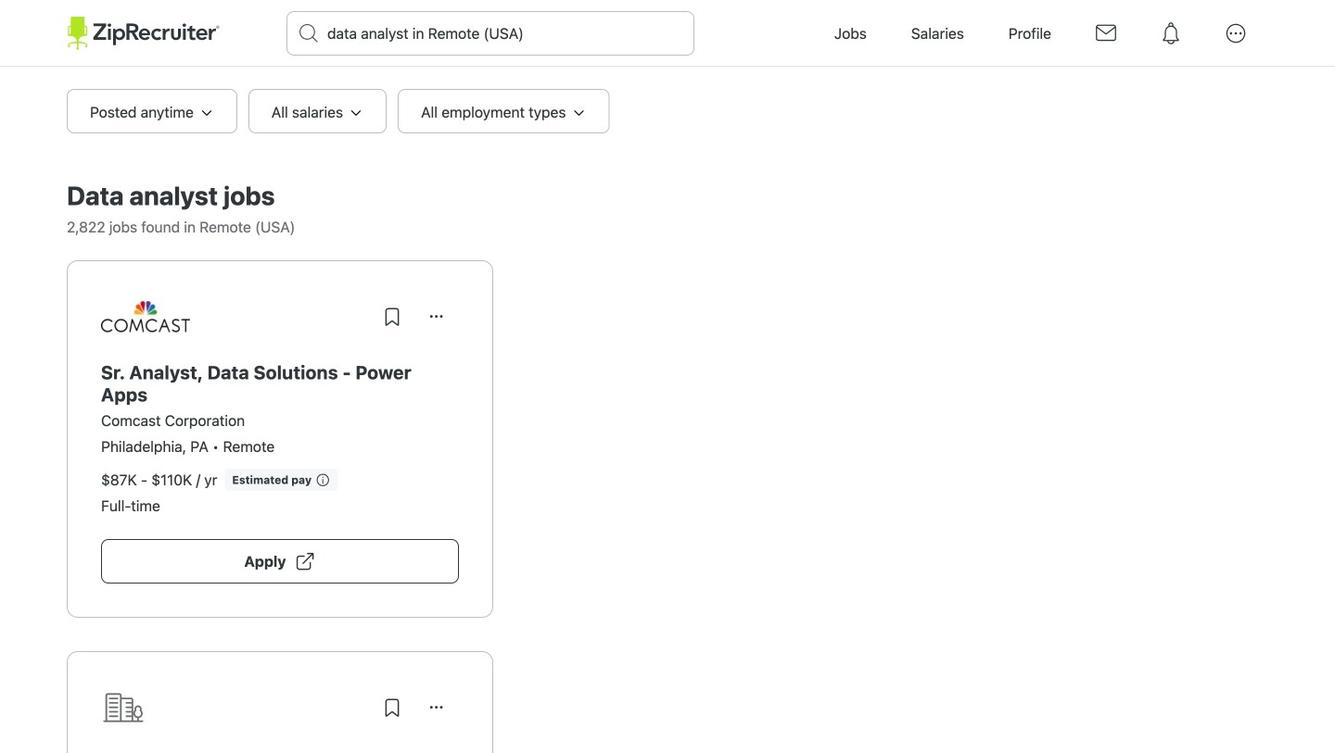 Task type: vqa. For each thing, say whether or not it's contained in the screenshot.
SEARCH LOCATION OR REMOTE text field
no



Task type: describe. For each thing, give the bounding box(es) containing it.
sr. analyst, data solutions - power apps image
[[101, 301, 190, 333]]

1 save job for later image from the top
[[381, 306, 403, 328]]

ziprecruiter image
[[67, 17, 220, 50]]

main element
[[67, 0, 1269, 67]]

2 save job for later image from the top
[[381, 697, 403, 720]]

job card menu element
[[414, 705, 459, 723]]



Task type: locate. For each thing, give the bounding box(es) containing it.
None button
[[414, 295, 459, 339]]

notifications image
[[1150, 12, 1192, 55]]

menu image
[[1215, 12, 1257, 55]]

Search job title or keyword search field
[[287, 12, 694, 55]]

0 vertical spatial save job for later image
[[381, 306, 403, 328]]

save job for later image
[[381, 306, 403, 328], [381, 697, 403, 720]]

sr. analyst, data solutions - power apps element
[[101, 362, 459, 406]]

1 vertical spatial save job for later image
[[381, 697, 403, 720]]



